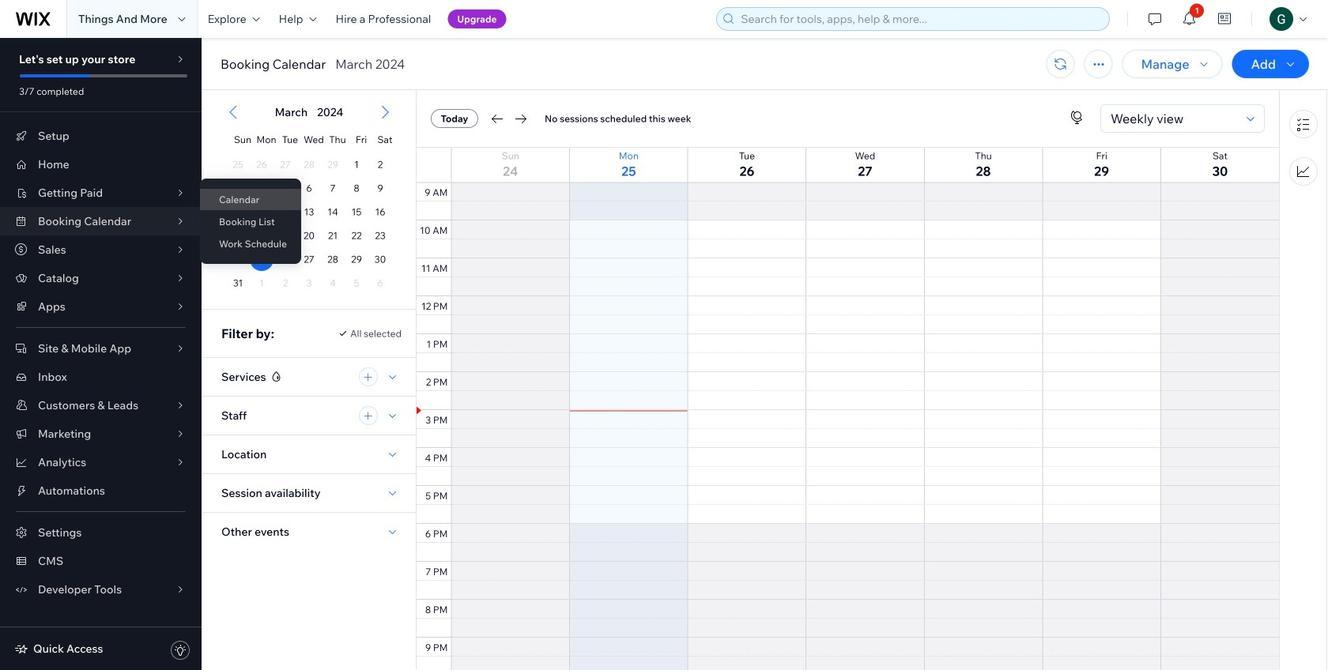 Task type: vqa. For each thing, say whether or not it's contained in the screenshot.
row group
yes



Task type: describe. For each thing, give the bounding box(es) containing it.
0 horizontal spatial grid
[[212, 91, 407, 309]]

monday, march 25, 2024 cell
[[250, 248, 274, 271]]

Search for tools, apps, help & more... field
[[737, 8, 1105, 30]]



Task type: locate. For each thing, give the bounding box(es) containing it.
grid
[[417, 0, 1280, 671], [212, 91, 407, 309]]

None field
[[1107, 105, 1243, 132]]

row
[[231, 124, 397, 153], [417, 148, 1280, 183], [226, 153, 392, 176], [226, 176, 392, 200], [226, 200, 392, 224], [226, 224, 392, 248], [226, 248, 392, 271]]

row group
[[212, 153, 407, 309]]

sidebar element
[[0, 38, 202, 671]]

alert
[[270, 105, 348, 119]]

menu
[[1281, 100, 1327, 195]]

1 horizontal spatial grid
[[417, 0, 1280, 671]]

alert inside grid
[[270, 105, 348, 119]]



